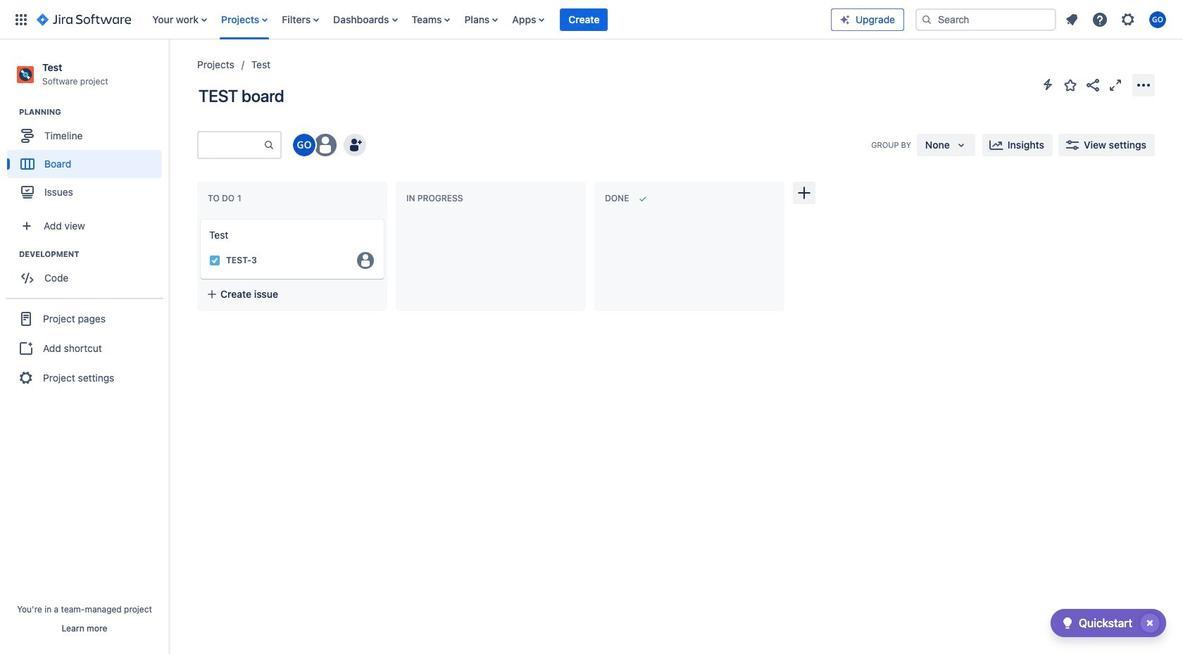 Task type: vqa. For each thing, say whether or not it's contained in the screenshot.
Search field
yes



Task type: locate. For each thing, give the bounding box(es) containing it.
jira software image
[[37, 11, 131, 28], [37, 11, 131, 28]]

Search field
[[916, 8, 1057, 31]]

dismiss quickstart image
[[1139, 612, 1162, 635]]

2 vertical spatial group
[[6, 298, 163, 398]]

banner
[[0, 0, 1184, 39]]

None search field
[[916, 8, 1057, 31]]

development image
[[2, 246, 19, 263]]

heading
[[19, 107, 168, 118], [19, 249, 168, 260]]

appswitcher icon image
[[13, 11, 30, 28]]

enter full screen image
[[1108, 76, 1124, 93]]

1 vertical spatial group
[[7, 249, 168, 297]]

task image
[[209, 255, 221, 266]]

0 vertical spatial heading
[[19, 107, 168, 118]]

list item
[[560, 0, 608, 39]]

group
[[7, 107, 168, 211], [7, 249, 168, 297], [6, 298, 163, 398]]

sidebar navigation image
[[154, 56, 185, 85]]

2 heading from the top
[[19, 249, 168, 260]]

create column image
[[796, 185, 813, 202]]

0 vertical spatial group
[[7, 107, 168, 211]]

1 horizontal spatial list
[[1060, 7, 1175, 32]]

your profile and settings image
[[1150, 11, 1167, 28]]

planning image
[[2, 104, 19, 121]]

search image
[[922, 14, 933, 25]]

list
[[145, 0, 831, 39], [1060, 7, 1175, 32]]

settings image
[[1120, 11, 1137, 28]]

1 vertical spatial heading
[[19, 249, 168, 260]]

to do element
[[208, 193, 244, 204]]

1 heading from the top
[[19, 107, 168, 118]]

star test board image
[[1062, 76, 1079, 93]]



Task type: describe. For each thing, give the bounding box(es) containing it.
group for development image at the left top of the page
[[7, 249, 168, 297]]

Search this board text field
[[199, 132, 264, 158]]

notifications image
[[1064, 11, 1081, 28]]

sidebar element
[[0, 39, 169, 655]]

automations menu button icon image
[[1040, 76, 1057, 93]]

add people image
[[347, 137, 364, 154]]

heading for planning 'image''s group
[[19, 107, 168, 118]]

0 horizontal spatial list
[[145, 0, 831, 39]]

more actions image
[[1136, 76, 1153, 93]]

heading for group for development image at the left top of the page
[[19, 249, 168, 260]]

help image
[[1092, 11, 1109, 28]]

create issue image
[[191, 210, 208, 227]]

group for planning 'image'
[[7, 107, 168, 211]]

check image
[[1060, 615, 1076, 632]]

primary element
[[8, 0, 831, 39]]



